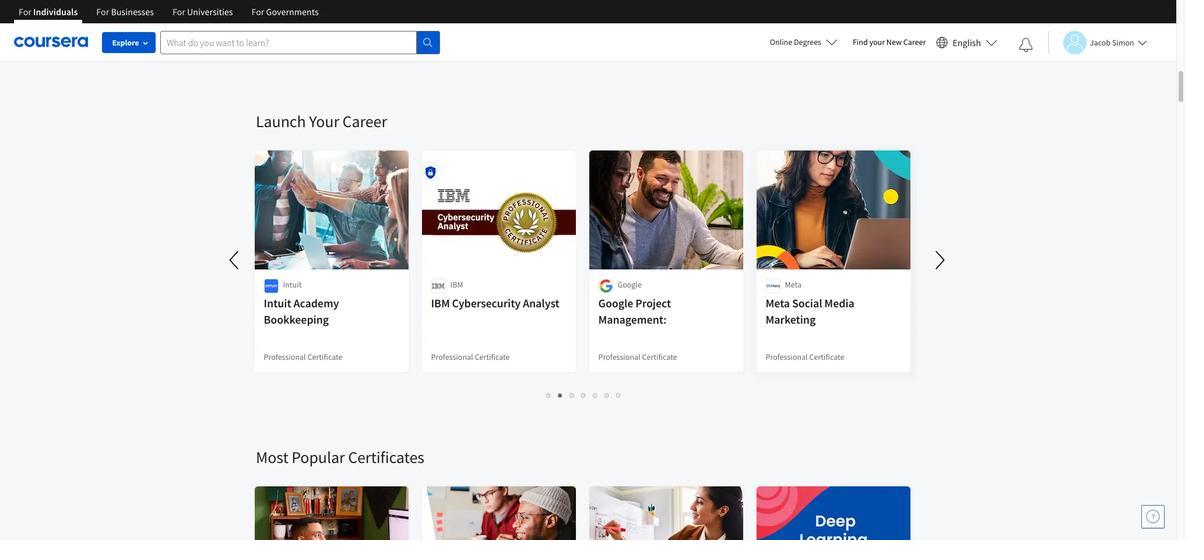 Task type: locate. For each thing, give the bounding box(es) containing it.
for for universities
[[173, 6, 185, 17]]

google image
[[599, 279, 614, 293]]

most popular certificates
[[256, 447, 425, 468]]

0 horizontal spatial career
[[343, 111, 387, 132]]

0 vertical spatial career
[[904, 37, 926, 47]]

certificate for analyst
[[475, 352, 510, 362]]

certificate down bookkeeping
[[308, 352, 343, 362]]

english button
[[932, 23, 1003, 61]]

certificate
[[308, 352, 343, 362], [475, 352, 510, 362], [643, 352, 678, 362], [810, 352, 845, 362]]

4 certificate from the left
[[810, 352, 845, 362]]

learn more link
[[595, 0, 921, 45], [610, 10, 669, 31]]

2 for from the left
[[96, 6, 109, 17]]

professional
[[264, 352, 306, 362], [432, 352, 474, 362], [599, 352, 641, 362], [766, 352, 808, 362]]

ibm right ibm image in the bottom left of the page
[[451, 279, 464, 290]]

1 horizontal spatial ibm
[[451, 279, 464, 290]]

professional certificate down "marketing"
[[766, 352, 845, 362]]

6 button
[[602, 388, 613, 402]]

google right google icon
[[618, 279, 642, 290]]

career right your
[[343, 111, 387, 132]]

simon
[[1113, 37, 1135, 48]]

certificate for management:
[[643, 352, 678, 362]]

professional certificate down cybersecurity
[[432, 352, 510, 362]]

launch your career
[[256, 111, 387, 132]]

professional certificate
[[264, 352, 343, 362], [432, 352, 510, 362], [599, 352, 678, 362], [766, 352, 845, 362]]

0 horizontal spatial ibm
[[432, 296, 450, 310]]

help center image
[[1147, 510, 1161, 524]]

intuit for intuit academy bookkeeping
[[264, 296, 292, 310]]

1 vertical spatial meta
[[766, 296, 791, 310]]

2 professional certificate from the left
[[432, 352, 510, 362]]

explore
[[112, 37, 139, 48]]

professional certificate down "management:"
[[599, 352, 678, 362]]

coursera image
[[14, 33, 88, 51]]

intuit inside intuit academy bookkeeping
[[264, 296, 292, 310]]

meta social media marketing
[[766, 296, 855, 327]]

certificate down "management:"
[[643, 352, 678, 362]]

1
[[547, 390, 551, 401]]

3 professional from the left
[[599, 352, 641, 362]]

for universities
[[173, 6, 233, 17]]

0 vertical spatial google
[[618, 279, 642, 290]]

bookkeeping
[[264, 312, 329, 327]]

2 professional from the left
[[432, 352, 474, 362]]

3 professional certificate from the left
[[599, 352, 678, 362]]

find
[[853, 37, 868, 47]]

list
[[256, 388, 912, 402]]

ibm down ibm image in the bottom left of the page
[[432, 296, 450, 310]]

certificate for bookkeeping
[[308, 352, 343, 362]]

intuit right intuit image
[[283, 279, 302, 290]]

launch
[[256, 111, 306, 132]]

3 for from the left
[[173, 6, 185, 17]]

5
[[593, 390, 598, 401]]

for businesses
[[96, 6, 154, 17]]

degrees
[[794, 37, 822, 47]]

google
[[618, 279, 642, 290], [599, 296, 634, 310]]

0 vertical spatial meta
[[786, 279, 802, 290]]

for left universities
[[173, 6, 185, 17]]

list containing 1
[[256, 388, 912, 402]]

meta
[[786, 279, 802, 290], [766, 296, 791, 310]]

find your new career
[[853, 37, 926, 47]]

next slide image
[[927, 246, 955, 274]]

for for businesses
[[96, 6, 109, 17]]

meta down meta icon
[[766, 296, 791, 310]]

intuit
[[283, 279, 302, 290], [264, 296, 292, 310]]

intuit down intuit image
[[264, 296, 292, 310]]

3 certificate from the left
[[643, 352, 678, 362]]

previous slide image
[[221, 246, 249, 274]]

1 professional certificate from the left
[[264, 352, 343, 362]]

1 professional from the left
[[264, 352, 306, 362]]

meta right meta icon
[[786, 279, 802, 290]]

for left "businesses"
[[96, 6, 109, 17]]

enroll today link
[[256, 0, 583, 48], [271, 12, 332, 33]]

professional certificate for cybersecurity
[[432, 352, 510, 362]]

1 certificate from the left
[[308, 352, 343, 362]]

certificate down meta social media marketing
[[810, 352, 845, 362]]

for
[[19, 6, 31, 17], [96, 6, 109, 17], [173, 6, 185, 17], [252, 6, 264, 17]]

most popular certificates carousel element
[[250, 412, 1186, 540]]

0 vertical spatial ibm
[[451, 279, 464, 290]]

intuit for intuit
[[283, 279, 302, 290]]

0 vertical spatial intuit
[[283, 279, 302, 290]]

professional for google project management:
[[599, 352, 641, 362]]

None search field
[[160, 31, 440, 54]]

ibm cybersecurity analyst
[[432, 296, 560, 310]]

for left enroll on the top left of the page
[[252, 6, 264, 17]]

list inside launch your career carousel 'element'
[[256, 388, 912, 402]]

2 certificate from the left
[[475, 352, 510, 362]]

individuals
[[33, 6, 78, 17]]

career
[[904, 37, 926, 47], [343, 111, 387, 132]]

google inside google project management:
[[599, 296, 634, 310]]

intuit academy bookkeeping
[[264, 296, 339, 327]]

ibm
[[451, 279, 464, 290], [432, 296, 450, 310]]

for left 'individuals'
[[19, 6, 31, 17]]

enroll
[[280, 17, 301, 28]]

certificates
[[348, 447, 425, 468]]

career right new
[[904, 37, 926, 47]]

google data analytics professional certificate by google, image
[[255, 486, 409, 540]]

deep learning specialization by deeplearning.ai, image
[[757, 486, 912, 540]]

project
[[636, 296, 672, 310]]

1 for from the left
[[19, 6, 31, 17]]

google for google
[[618, 279, 642, 290]]

google down google icon
[[599, 296, 634, 310]]

4 professional certificate from the left
[[766, 352, 845, 362]]

What do you want to learn? text field
[[160, 31, 417, 54]]

professional certificate for social
[[766, 352, 845, 362]]

certificate down ibm cybersecurity analyst on the left bottom of the page
[[475, 352, 510, 362]]

1 vertical spatial career
[[343, 111, 387, 132]]

4 professional from the left
[[766, 352, 808, 362]]

professional for intuit academy bookkeeping
[[264, 352, 306, 362]]

1 vertical spatial intuit
[[264, 296, 292, 310]]

meta inside meta social media marketing
[[766, 296, 791, 310]]

professional certificate down bookkeeping
[[264, 352, 343, 362]]

1 vertical spatial ibm
[[432, 296, 450, 310]]

1 vertical spatial google
[[599, 296, 634, 310]]

4 for from the left
[[252, 6, 264, 17]]



Task type: vqa. For each thing, say whether or not it's contained in the screenshot.
Explore at top
yes



Task type: describe. For each thing, give the bounding box(es) containing it.
find your new career link
[[847, 35, 932, 50]]

2
[[558, 390, 563, 401]]

1 horizontal spatial career
[[904, 37, 926, 47]]

enroll today
[[280, 17, 323, 28]]

for for governments
[[252, 6, 264, 17]]

online
[[770, 37, 793, 47]]

analyst
[[523, 296, 560, 310]]

launch your career carousel element
[[221, 76, 955, 412]]

show notifications image
[[1019, 38, 1033, 52]]

ibm for ibm
[[451, 279, 464, 290]]

management:
[[599, 312, 667, 327]]

meta image
[[766, 279, 781, 293]]

for individuals
[[19, 6, 78, 17]]

7 button
[[613, 388, 625, 402]]

certificate for media
[[810, 352, 845, 362]]

learn
[[619, 15, 640, 26]]

marketing
[[766, 312, 816, 327]]

for governments
[[252, 6, 319, 17]]

online degrees
[[770, 37, 822, 47]]

online degrees button
[[761, 29, 847, 55]]

learn more
[[619, 15, 660, 26]]

universities
[[187, 6, 233, 17]]

governments
[[266, 6, 319, 17]]

4 button
[[578, 388, 590, 402]]

google project management:
[[599, 296, 672, 327]]

explore button
[[102, 32, 156, 53]]

ibm image
[[432, 279, 446, 293]]

english
[[953, 36, 982, 48]]

jacob
[[1091, 37, 1111, 48]]

your
[[870, 37, 885, 47]]

jacob simon button
[[1049, 31, 1148, 54]]

professional certificate for project
[[599, 352, 678, 362]]

professional for ibm cybersecurity analyst
[[432, 352, 474, 362]]

google it support professional certificate by google, image
[[422, 486, 577, 540]]

6
[[605, 390, 610, 401]]

meta for meta social media marketing
[[766, 296, 791, 310]]

social
[[793, 296, 823, 310]]

2 button
[[555, 388, 567, 402]]

google for google project management:
[[599, 296, 634, 310]]

google ux design professional certificate by google, image
[[590, 486, 744, 540]]

jacob simon
[[1091, 37, 1135, 48]]

for for individuals
[[19, 6, 31, 17]]

professional for meta social media marketing
[[766, 352, 808, 362]]

popular
[[292, 447, 345, 468]]

4
[[582, 390, 586, 401]]

ibm for ibm cybersecurity analyst
[[432, 296, 450, 310]]

businesses
[[111, 6, 154, 17]]

more
[[641, 15, 660, 26]]

career inside 'element'
[[343, 111, 387, 132]]

new
[[887, 37, 902, 47]]

your
[[309, 111, 339, 132]]

meta for meta
[[786, 279, 802, 290]]

cybersecurity
[[453, 296, 521, 310]]

3 button
[[567, 388, 578, 402]]

professional certificate for academy
[[264, 352, 343, 362]]

3
[[570, 390, 575, 401]]

banner navigation
[[9, 0, 328, 32]]

7
[[617, 390, 621, 401]]

1 button
[[543, 388, 555, 402]]

media
[[825, 296, 855, 310]]

5 button
[[590, 388, 602, 402]]

most
[[256, 447, 289, 468]]

intuit image
[[264, 279, 279, 293]]

today
[[303, 17, 323, 28]]

academy
[[294, 296, 339, 310]]



